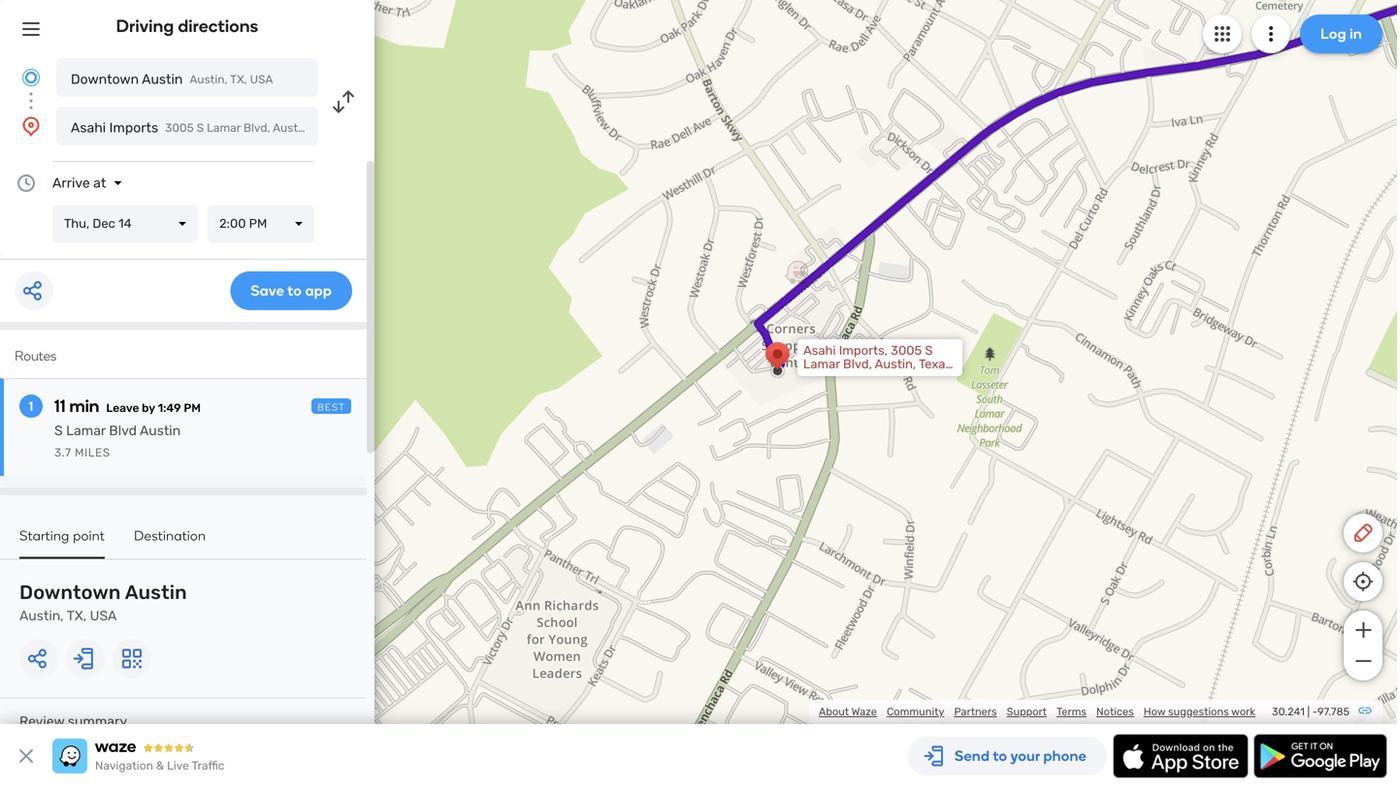 Task type: locate. For each thing, give the bounding box(es) containing it.
1 horizontal spatial tx,
[[230, 73, 247, 86]]

0 vertical spatial blvd,
[[244, 121, 270, 135]]

1 vertical spatial downtown austin austin, tx, usa
[[19, 582, 187, 624]]

3005
[[165, 121, 194, 135], [891, 343, 922, 359]]

2 vertical spatial s
[[54, 423, 63, 439]]

1 horizontal spatial lamar
[[207, 121, 241, 135]]

downtown austin austin, tx, usa down driving directions
[[71, 71, 273, 87]]

asahi for imports
[[71, 120, 106, 136]]

1 horizontal spatial united
[[803, 371, 842, 386]]

asahi inside asahi imports, 3005 s lamar blvd, austin, texas, united states
[[803, 343, 836, 359]]

states
[[389, 121, 424, 135], [846, 371, 884, 386]]

3005 inside asahi imports, 3005 s lamar blvd, austin, texas, united states
[[891, 343, 922, 359]]

review
[[19, 714, 64, 730]]

austin
[[142, 71, 183, 87], [140, 423, 181, 439], [125, 582, 187, 605]]

asahi
[[71, 120, 106, 136], [803, 343, 836, 359]]

1 horizontal spatial asahi
[[803, 343, 836, 359]]

live
[[167, 760, 189, 773]]

0 vertical spatial downtown austin austin, tx, usa
[[71, 71, 273, 87]]

tx, down starting point button in the left bottom of the page
[[67, 608, 87, 624]]

asahi left imports,
[[803, 343, 836, 359]]

0 vertical spatial downtown
[[71, 71, 139, 87]]

blvd,
[[244, 121, 270, 135], [843, 357, 872, 372]]

1 vertical spatial texas,
[[919, 357, 955, 372]]

pm right 2:00
[[249, 216, 267, 231]]

1 horizontal spatial 3005
[[891, 343, 922, 359]]

2 horizontal spatial s
[[925, 343, 933, 359]]

lamar inside asahi imports 3005 s lamar blvd, austin, texas, united states
[[207, 121, 241, 135]]

about
[[819, 706, 849, 719]]

austin down destination button
[[125, 582, 187, 605]]

0 horizontal spatial s
[[54, 423, 63, 439]]

0 vertical spatial united
[[350, 121, 386, 135]]

0 vertical spatial texas,
[[313, 121, 347, 135]]

usa
[[250, 73, 273, 86], [90, 608, 117, 624]]

1:49
[[158, 402, 181, 415]]

s
[[197, 121, 204, 135], [925, 343, 933, 359], [54, 423, 63, 439]]

2 horizontal spatial lamar
[[803, 357, 840, 372]]

states inside asahi imports 3005 s lamar blvd, austin, texas, united states
[[389, 121, 424, 135]]

zoom out image
[[1351, 650, 1375, 673]]

3005 for imports,
[[891, 343, 922, 359]]

1 horizontal spatial states
[[846, 371, 884, 386]]

texas, inside asahi imports, 3005 s lamar blvd, austin, texas, united states
[[919, 357, 955, 372]]

states for imports,
[[846, 371, 884, 386]]

1 vertical spatial united
[[803, 371, 842, 386]]

30.241 | -97.785
[[1272, 706, 1350, 719]]

0 horizontal spatial asahi
[[71, 120, 106, 136]]

s inside asahi imports, 3005 s lamar blvd, austin, texas, united states
[[925, 343, 933, 359]]

2:00 pm list box
[[208, 205, 314, 244]]

lamar
[[207, 121, 241, 135], [803, 357, 840, 372], [66, 423, 106, 439]]

texas, inside asahi imports 3005 s lamar blvd, austin, texas, united states
[[313, 121, 347, 135]]

97.785
[[1318, 706, 1350, 719]]

0 vertical spatial austin
[[142, 71, 183, 87]]

starting
[[19, 528, 69, 544]]

1 vertical spatial austin
[[140, 423, 181, 439]]

austin, inside asahi imports 3005 s lamar blvd, austin, texas, united states
[[273, 121, 311, 135]]

1 vertical spatial downtown
[[19, 582, 121, 605]]

s for imports
[[197, 121, 204, 135]]

1 vertical spatial asahi
[[803, 343, 836, 359]]

1 vertical spatial states
[[846, 371, 884, 386]]

point
[[73, 528, 105, 544]]

s up "3.7" at the left bottom of the page
[[54, 423, 63, 439]]

austin,
[[190, 73, 228, 86], [273, 121, 311, 135], [875, 357, 916, 372], [19, 608, 64, 624]]

partners
[[954, 706, 997, 719]]

arrive
[[52, 175, 90, 191]]

0 horizontal spatial texas,
[[313, 121, 347, 135]]

3005 right imports
[[165, 121, 194, 135]]

how
[[1144, 706, 1166, 719]]

3005 right imports,
[[891, 343, 922, 359]]

0 vertical spatial pm
[[249, 216, 267, 231]]

3005 inside asahi imports 3005 s lamar blvd, austin, texas, united states
[[165, 121, 194, 135]]

austin inside s lamar blvd austin 3.7 miles
[[140, 423, 181, 439]]

2 vertical spatial lamar
[[66, 423, 106, 439]]

s inside s lamar blvd austin 3.7 miles
[[54, 423, 63, 439]]

0 vertical spatial asahi
[[71, 120, 106, 136]]

starting point button
[[19, 528, 105, 559]]

support link
[[1007, 706, 1047, 719]]

0 horizontal spatial usa
[[90, 608, 117, 624]]

1 horizontal spatial blvd,
[[843, 357, 872, 372]]

blvd, inside asahi imports 3005 s lamar blvd, austin, texas, united states
[[244, 121, 270, 135]]

pm right 1:49
[[184, 402, 201, 415]]

3.7
[[54, 446, 71, 460]]

tx, up asahi imports 3005 s lamar blvd, austin, texas, united states
[[230, 73, 247, 86]]

downtown up imports
[[71, 71, 139, 87]]

1 vertical spatial tx,
[[67, 608, 87, 624]]

downtown austin austin, tx, usa
[[71, 71, 273, 87], [19, 582, 187, 624]]

community link
[[887, 706, 945, 719]]

dec
[[93, 216, 115, 231]]

pm inside 2:00 pm list box
[[249, 216, 267, 231]]

united
[[350, 121, 386, 135], [803, 371, 842, 386]]

1 vertical spatial lamar
[[803, 357, 840, 372]]

1
[[29, 398, 33, 415]]

0 vertical spatial usa
[[250, 73, 273, 86]]

30.241
[[1272, 706, 1305, 719]]

0 horizontal spatial united
[[350, 121, 386, 135]]

thu, dec 14 list box
[[52, 205, 198, 244]]

0 horizontal spatial blvd,
[[244, 121, 270, 135]]

2 vertical spatial austin
[[125, 582, 187, 605]]

1 vertical spatial pm
[[184, 402, 201, 415]]

united inside asahi imports 3005 s lamar blvd, austin, texas, united states
[[350, 121, 386, 135]]

0 vertical spatial lamar
[[207, 121, 241, 135]]

lamar for imports,
[[803, 357, 840, 372]]

downtown down starting point button in the left bottom of the page
[[19, 582, 121, 605]]

asahi left imports
[[71, 120, 106, 136]]

united for imports
[[350, 121, 386, 135]]

blvd, inside asahi imports, 3005 s lamar blvd, austin, texas, united states
[[843, 357, 872, 372]]

united inside asahi imports, 3005 s lamar blvd, austin, texas, united states
[[803, 371, 842, 386]]

thu, dec 14
[[64, 216, 132, 231]]

summary
[[68, 714, 127, 730]]

1 vertical spatial s
[[925, 343, 933, 359]]

terms
[[1057, 706, 1087, 719]]

notices link
[[1097, 706, 1134, 719]]

states inside asahi imports, 3005 s lamar blvd, austin, texas, united states
[[846, 371, 884, 386]]

1 horizontal spatial pm
[[249, 216, 267, 231]]

austin down driving
[[142, 71, 183, 87]]

0 horizontal spatial states
[[389, 121, 424, 135]]

usa up asahi imports 3005 s lamar blvd, austin, texas, united states
[[250, 73, 273, 86]]

pm
[[249, 216, 267, 231], [184, 402, 201, 415]]

0 horizontal spatial lamar
[[66, 423, 106, 439]]

downtown austin austin, tx, usa down the point at left
[[19, 582, 187, 624]]

2:00 pm
[[219, 216, 267, 231]]

texas,
[[313, 121, 347, 135], [919, 357, 955, 372]]

tx,
[[230, 73, 247, 86], [67, 608, 87, 624]]

blvd
[[109, 423, 137, 439]]

1 horizontal spatial texas,
[[919, 357, 955, 372]]

1 vertical spatial blvd,
[[843, 357, 872, 372]]

austin down 1:49
[[140, 423, 181, 439]]

asahi for imports,
[[803, 343, 836, 359]]

downtown
[[71, 71, 139, 87], [19, 582, 121, 605]]

s inside asahi imports 3005 s lamar blvd, austin, texas, united states
[[197, 121, 204, 135]]

how suggestions work link
[[1144, 706, 1256, 719]]

s right imports,
[[925, 343, 933, 359]]

1 vertical spatial 3005
[[891, 343, 922, 359]]

austin, inside asahi imports, 3005 s lamar blvd, austin, texas, united states
[[875, 357, 916, 372]]

-
[[1313, 706, 1318, 719]]

directions
[[178, 16, 259, 36]]

&
[[156, 760, 164, 773]]

0 horizontal spatial 3005
[[165, 121, 194, 135]]

0 horizontal spatial pm
[[184, 402, 201, 415]]

1 horizontal spatial s
[[197, 121, 204, 135]]

pm inside 11 min leave by 1:49 pm
[[184, 402, 201, 415]]

routes
[[15, 348, 57, 364]]

lamar inside asahi imports, 3005 s lamar blvd, austin, texas, united states
[[803, 357, 840, 372]]

0 vertical spatial s
[[197, 121, 204, 135]]

usa down the point at left
[[90, 608, 117, 624]]

navigation
[[95, 760, 153, 773]]

0 vertical spatial 3005
[[165, 121, 194, 135]]

0 vertical spatial states
[[389, 121, 424, 135]]

s right imports
[[197, 121, 204, 135]]

0 vertical spatial tx,
[[230, 73, 247, 86]]



Task type: describe. For each thing, give the bounding box(es) containing it.
review summary
[[19, 714, 127, 730]]

min
[[69, 396, 99, 417]]

navigation & live traffic
[[95, 760, 225, 773]]

notices
[[1097, 706, 1134, 719]]

asahi imports, 3005 s lamar blvd, austin, texas, united states
[[803, 343, 955, 386]]

united for imports,
[[803, 371, 842, 386]]

community
[[887, 706, 945, 719]]

driving
[[116, 16, 174, 36]]

destination
[[134, 528, 206, 544]]

link image
[[1357, 703, 1373, 719]]

11
[[54, 396, 66, 417]]

suggestions
[[1168, 706, 1229, 719]]

miles
[[75, 446, 110, 460]]

0 horizontal spatial tx,
[[67, 608, 87, 624]]

1 horizontal spatial usa
[[250, 73, 273, 86]]

|
[[1308, 706, 1310, 719]]

about waze community partners support terms notices how suggestions work
[[819, 706, 1256, 719]]

partners link
[[954, 706, 997, 719]]

support
[[1007, 706, 1047, 719]]

traffic
[[192, 760, 225, 773]]

at
[[93, 175, 106, 191]]

thu,
[[64, 216, 90, 231]]

2:00
[[219, 216, 246, 231]]

s lamar blvd austin 3.7 miles
[[54, 423, 181, 460]]

11 min leave by 1:49 pm
[[54, 396, 201, 417]]

current location image
[[19, 66, 43, 89]]

terms link
[[1057, 706, 1087, 719]]

by
[[142, 402, 155, 415]]

location image
[[19, 114, 43, 138]]

clock image
[[15, 172, 38, 195]]

14
[[118, 216, 132, 231]]

asahi imports 3005 s lamar blvd, austin, texas, united states
[[71, 120, 424, 136]]

3005 for imports
[[165, 121, 194, 135]]

1 vertical spatial usa
[[90, 608, 117, 624]]

x image
[[15, 745, 38, 768]]

lamar inside s lamar blvd austin 3.7 miles
[[66, 423, 106, 439]]

driving directions
[[116, 16, 259, 36]]

work
[[1231, 706, 1256, 719]]

best
[[317, 402, 345, 413]]

pencil image
[[1352, 522, 1375, 545]]

blvd, for imports,
[[843, 357, 872, 372]]

texas, for imports,
[[919, 357, 955, 372]]

states for imports
[[389, 121, 424, 135]]

starting point
[[19, 528, 105, 544]]

imports
[[109, 120, 158, 136]]

blvd, for imports
[[244, 121, 270, 135]]

imports,
[[839, 343, 888, 359]]

texas, for imports
[[313, 121, 347, 135]]

lamar for imports
[[207, 121, 241, 135]]

arrive at
[[52, 175, 106, 191]]

about waze link
[[819, 706, 877, 719]]

waze
[[852, 706, 877, 719]]

leave
[[106, 402, 139, 415]]

s for imports,
[[925, 343, 933, 359]]

destination button
[[134, 528, 206, 557]]

zoom in image
[[1351, 619, 1375, 642]]



Task type: vqa. For each thing, say whether or not it's contained in the screenshot.
blvd
yes



